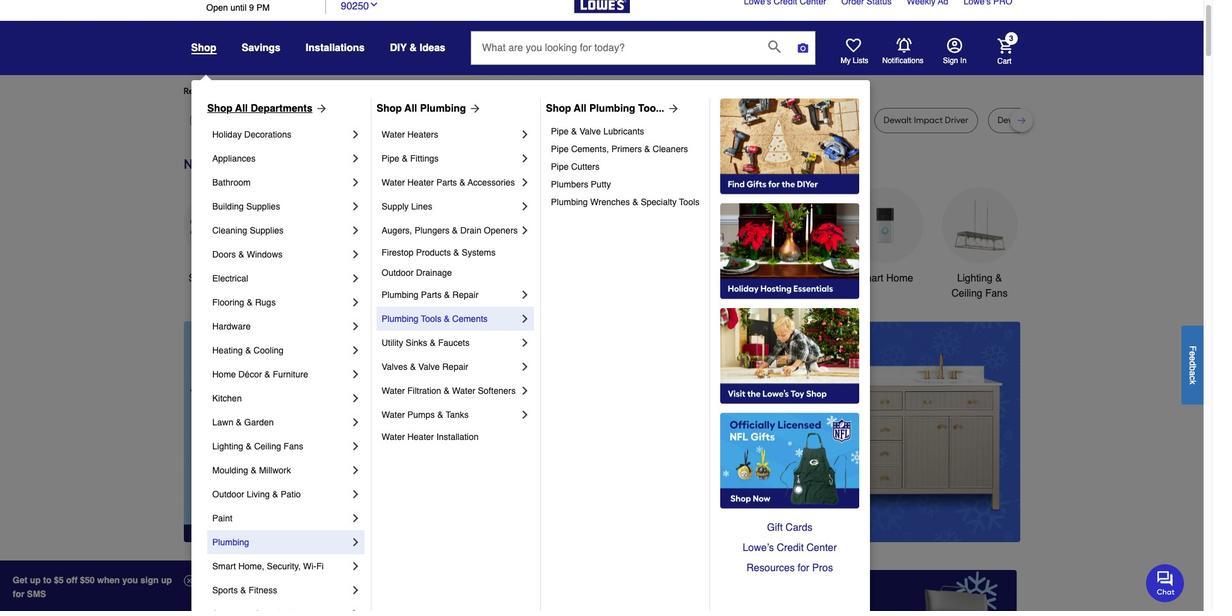 Task type: describe. For each thing, give the bounding box(es) containing it.
lubricants
[[604, 126, 644, 137]]

all for shop all plumbing too...
[[574, 103, 587, 114]]

chevron right image for water heaters
[[519, 128, 531, 141]]

cements,
[[571, 144, 609, 154]]

pipe for pipe & fittings
[[382, 154, 399, 164]]

2 drill from the left
[[600, 115, 615, 126]]

valve for repair
[[418, 362, 440, 372]]

chevron right image for flooring & rugs
[[349, 296, 362, 309]]

dewalt for dewalt
[[199, 115, 228, 126]]

utility
[[382, 338, 403, 348]]

holiday hosting essentials. image
[[720, 203, 859, 300]]

christmas decorations link
[[468, 188, 544, 301]]

2 set from the left
[[629, 115, 642, 126]]

water for water heater installation
[[382, 432, 405, 442]]

1 vertical spatial lighting & ceiling fans
[[212, 442, 303, 452]]

doors & windows
[[212, 250, 283, 260]]

for up shop all plumbing in the top of the page
[[398, 86, 409, 97]]

lowe's credit center link
[[720, 538, 859, 559]]

repair for plumbing parts & repair
[[453, 290, 479, 300]]

shop all plumbing too... link
[[546, 101, 680, 116]]

chevron right image for valves & valve repair
[[519, 361, 531, 373]]

departments
[[251, 103, 313, 114]]

gift cards link
[[720, 518, 859, 538]]

valves & valve repair link
[[382, 355, 519, 379]]

resources for pros
[[747, 563, 833, 574]]

center
[[807, 543, 837, 554]]

shop for shop all deals
[[189, 273, 212, 284]]

dewalt tool
[[257, 115, 303, 126]]

lawn
[[212, 418, 233, 428]]

lowe's home improvement logo image
[[574, 0, 630, 28]]

pipe for pipe cutters
[[551, 162, 569, 172]]

dewalt drill bit
[[332, 115, 390, 126]]

chevron right image for moulding & millwork
[[349, 464, 362, 477]]

my lists
[[841, 56, 869, 65]]

b
[[1188, 366, 1198, 371]]

1 e from the top
[[1188, 351, 1198, 356]]

for left the pros
[[798, 563, 810, 574]]

lawn & garden
[[212, 418, 274, 428]]

arrow right image inside shop all departments "link"
[[313, 102, 328, 115]]

dewalt drill
[[726, 115, 771, 126]]

dewalt for dewalt drill bit set
[[998, 115, 1026, 126]]

appliances
[[212, 154, 256, 164]]

my
[[841, 56, 851, 65]]

gift cards
[[767, 523, 813, 534]]

shop all departments link
[[207, 101, 328, 116]]

supply
[[382, 202, 409, 212]]

up to 30 percent off select grills and accessories. image
[[754, 571, 1018, 612]]

impact for impact driver
[[800, 115, 829, 126]]

$5
[[54, 576, 64, 586]]

heating
[[212, 346, 243, 356]]

90250 button
[[341, 0, 379, 14]]

plumbing up "drill bit set"
[[589, 103, 636, 114]]

drill bit set
[[600, 115, 642, 126]]

supplies for building supplies
[[246, 202, 280, 212]]

all for shop all deals
[[215, 273, 226, 284]]

90250
[[341, 0, 369, 12]]

scroll to item #3 image
[[710, 520, 741, 525]]

chevron right image for appliances
[[349, 152, 362, 165]]

valves & valve repair
[[382, 362, 468, 372]]

chevron right image for pipe & fittings
[[519, 152, 531, 165]]

pipe for pipe & valve lubricants
[[551, 126, 569, 137]]

primers
[[612, 144, 642, 154]]

outdoor for outdoor drainage
[[382, 268, 414, 278]]

deals
[[229, 273, 254, 284]]

2 up from the left
[[161, 576, 172, 586]]

tools up plumbing parts & repair
[[399, 273, 423, 284]]

plumbing for plumbing
[[212, 538, 249, 548]]

searches
[[246, 86, 283, 97]]

chevron right image for building supplies
[[349, 200, 362, 213]]

lawn & garden link
[[212, 411, 349, 435]]

k
[[1188, 380, 1198, 385]]

outdoor tools & equipment
[[659, 273, 732, 300]]

water for water pumps & tanks
[[382, 410, 405, 420]]

lowe's home improvement account image
[[947, 38, 962, 53]]

chevron right image for plumbing parts & repair
[[519, 289, 531, 301]]

dewalt for dewalt impact driver
[[884, 115, 912, 126]]

chevron right image for home décor & furniture
[[349, 368, 362, 381]]

holiday decorations link
[[212, 123, 349, 147]]

shop for shop all plumbing
[[377, 103, 402, 114]]

shop for shop all plumbing too...
[[546, 103, 571, 114]]

flooring & rugs link
[[212, 291, 349, 315]]

0 horizontal spatial bathroom link
[[212, 171, 349, 195]]

1 horizontal spatial bathroom link
[[752, 188, 828, 286]]

dewalt for dewalt drill
[[726, 115, 754, 126]]

shop all departments
[[207, 103, 313, 114]]

heaters
[[407, 130, 438, 140]]

flooring & rugs
[[212, 298, 276, 308]]

sign in button
[[943, 38, 967, 66]]

to
[[43, 576, 51, 586]]

products
[[416, 248, 451, 258]]

1 vertical spatial ceiling
[[254, 442, 281, 452]]

chevron right image for lawn & garden
[[349, 416, 362, 429]]

1 bit from the left
[[380, 115, 390, 126]]

water for water heaters
[[382, 130, 405, 140]]

shop button
[[191, 42, 216, 54]]

chevron right image for doors & windows
[[349, 248, 362, 261]]

lists
[[853, 56, 869, 65]]

water heater parts & accessories
[[382, 178, 515, 188]]

openers
[[484, 226, 518, 236]]

augers,
[[382, 226, 412, 236]]

dewalt drill bit set
[[998, 115, 1071, 126]]

d
[[1188, 361, 1198, 366]]

1 vertical spatial lighting & ceiling fans link
[[212, 435, 349, 459]]

fitness
[[249, 586, 277, 596]]

pm
[[256, 3, 270, 13]]

visit the lowe's toy shop. image
[[720, 308, 859, 404]]

suggestions
[[346, 86, 396, 97]]

chevron right image for water filtration & water softeners
[[519, 385, 531, 398]]

pipe for pipe cements, primers & cleaners
[[551, 144, 569, 154]]

utility sinks & faucets
[[382, 338, 470, 348]]

0 vertical spatial bathroom
[[212, 178, 251, 188]]

chevron right image for augers, plungers & drain openers
[[519, 224, 531, 237]]

plumbers putty
[[551, 179, 611, 190]]

1 set from the left
[[462, 115, 475, 126]]

lowe's home improvement notification center image
[[896, 38, 912, 53]]

you
[[122, 576, 138, 586]]

wrenches
[[590, 197, 630, 207]]

holiday
[[212, 130, 242, 140]]

windows
[[247, 250, 283, 260]]

augers, plungers & drain openers link
[[382, 219, 519, 243]]

camera image
[[797, 42, 810, 54]]

chat invite button image
[[1146, 564, 1185, 603]]

water pumps & tanks link
[[382, 403, 519, 427]]

paint link
[[212, 507, 349, 531]]

resources for pros link
[[720, 559, 859, 579]]

lowe's credit center
[[743, 543, 837, 554]]

chevron right image for bathroom
[[349, 176, 362, 189]]

home décor & furniture
[[212, 370, 308, 380]]

moulding & millwork
[[212, 466, 291, 476]]

smart for smart home, security, wi-fi
[[212, 562, 236, 572]]

shop all plumbing too...
[[546, 103, 665, 114]]

drill for dewalt drill bit set
[[1028, 115, 1043, 126]]

fittings
[[410, 154, 439, 164]]

$50
[[80, 576, 95, 586]]

shop for shop all departments
[[207, 103, 233, 114]]

chevron right image for outdoor living & patio
[[349, 489, 362, 501]]

diy & ideas button
[[390, 37, 446, 59]]

parts inside plumbing parts & repair link
[[421, 290, 442, 300]]

home inside smart home link
[[886, 273, 913, 284]]

sign in
[[943, 56, 967, 65]]

3 driver from the left
[[945, 115, 969, 126]]

get up to 2 free select tools or batteries when you buy 1 with select purchases. image
[[186, 571, 450, 612]]

pipe cements, primers & cleaners
[[551, 144, 688, 154]]

building supplies link
[[212, 195, 349, 219]]

plumbing parts & repair
[[382, 290, 479, 300]]

shop all deals link
[[184, 188, 259, 286]]

equipment
[[671, 288, 720, 300]]

6 bit from the left
[[1045, 115, 1055, 126]]

plumbers
[[551, 179, 588, 190]]

water filtration & water softeners
[[382, 386, 516, 396]]

more suggestions for you link
[[324, 85, 436, 98]]

lines
[[411, 202, 432, 212]]

chevron right image for lighting & ceiling fans
[[349, 440, 362, 453]]

more
[[324, 86, 344, 97]]

softeners
[[478, 386, 516, 396]]

lowe's home improvement cart image
[[998, 38, 1013, 53]]

you for more suggestions for you
[[411, 86, 426, 97]]

up to 35 percent off select small appliances. image
[[470, 571, 734, 612]]

my lists link
[[841, 38, 869, 66]]

dewalt for dewalt bit set
[[419, 115, 447, 126]]

9
[[249, 3, 254, 13]]



Task type: vqa. For each thing, say whether or not it's contained in the screenshot.
the topmost the fun
no



Task type: locate. For each thing, give the bounding box(es) containing it.
scroll to item #5 element
[[771, 519, 804, 526]]

1 horizontal spatial valve
[[580, 126, 601, 137]]

arrow right image up cleaners
[[665, 102, 680, 115]]

parts inside water heater parts & accessories link
[[436, 178, 457, 188]]

heating & cooling link
[[212, 339, 349, 363]]

2 driver from the left
[[831, 115, 855, 126]]

& inside the outdoor tools & equipment
[[725, 273, 732, 284]]

sinks
[[406, 338, 427, 348]]

chevron right image for plumbing
[[349, 537, 362, 549]]

dewalt down "more" on the left top of page
[[332, 115, 360, 126]]

water heater installation
[[382, 432, 479, 442]]

valve up cements,
[[580, 126, 601, 137]]

0 horizontal spatial smart
[[212, 562, 236, 572]]

plumbing down the 'plumbers'
[[551, 197, 588, 207]]

chevron down image
[[369, 0, 379, 9]]

smart home
[[857, 273, 913, 284]]

arrow right image
[[313, 102, 328, 115], [997, 432, 1010, 445]]

2 heater from the top
[[407, 432, 434, 442]]

0 horizontal spatial lighting
[[212, 442, 243, 452]]

dewalt right bit set
[[726, 115, 754, 126]]

pipe cutters link
[[551, 158, 701, 176]]

4 set from the left
[[1058, 115, 1071, 126]]

shop down open
[[191, 42, 216, 54]]

furniture
[[273, 370, 308, 380]]

heater up lines
[[407, 178, 434, 188]]

0 vertical spatial smart
[[857, 273, 884, 284]]

water inside water heater parts & accessories link
[[382, 178, 405, 188]]

0 vertical spatial lighting & ceiling fans link
[[942, 188, 1018, 301]]

3
[[1009, 34, 1014, 43]]

décor
[[238, 370, 262, 380]]

pipe & fittings
[[382, 154, 439, 164]]

for up departments
[[285, 86, 297, 97]]

for down get
[[13, 590, 24, 600]]

3 bit from the left
[[560, 115, 571, 126]]

lighting & ceiling fans link
[[942, 188, 1018, 301], [212, 435, 349, 459]]

1 vertical spatial repair
[[442, 362, 468, 372]]

patio
[[281, 490, 301, 500]]

tools up equipment
[[699, 273, 722, 284]]

dewalt for dewalt drill bit
[[332, 115, 360, 126]]

7 dewalt from the left
[[998, 115, 1026, 126]]

1 horizontal spatial smart
[[857, 273, 884, 284]]

drill for dewalt drill bit
[[363, 115, 378, 126]]

water left arrow left image
[[382, 432, 405, 442]]

1 horizontal spatial outdoor
[[382, 268, 414, 278]]

decorations down dewalt tool
[[244, 130, 292, 140]]

0 horizontal spatial arrow right image
[[313, 102, 328, 115]]

doors & windows link
[[212, 243, 349, 267]]

1 horizontal spatial bathroom
[[768, 273, 812, 284]]

outdoor for outdoor living & patio
[[212, 490, 244, 500]]

0 vertical spatial home
[[886, 273, 913, 284]]

0 horizontal spatial lighting & ceiling fans link
[[212, 435, 349, 459]]

holiday decorations
[[212, 130, 292, 140]]

outdoor for outdoor tools & equipment
[[659, 273, 696, 284]]

supplies
[[246, 202, 280, 212], [250, 226, 284, 236]]

1 horizontal spatial driver
[[831, 115, 855, 126]]

dewalt down cart on the right of page
[[998, 115, 1026, 126]]

firestop
[[382, 248, 414, 258]]

sign
[[140, 576, 159, 586]]

5 dewalt from the left
[[726, 115, 754, 126]]

2 e from the top
[[1188, 356, 1198, 361]]

up right sign
[[161, 576, 172, 586]]

pipe cements, primers & cleaners link
[[551, 140, 701, 158]]

water inside water heaters link
[[382, 130, 405, 140]]

officially licensed n f l gifts. shop now. image
[[720, 413, 859, 509]]

1 vertical spatial supplies
[[250, 226, 284, 236]]

when
[[97, 576, 120, 586]]

all for shop all plumbing
[[405, 103, 417, 114]]

water down valves
[[382, 386, 405, 396]]

augers, plungers & drain openers
[[382, 226, 518, 236]]

1 shop from the left
[[207, 103, 233, 114]]

e up b
[[1188, 356, 1198, 361]]

shop left electrical
[[189, 273, 212, 284]]

1 horizontal spatial lighting & ceiling fans link
[[942, 188, 1018, 301]]

0 horizontal spatial you
[[299, 86, 313, 97]]

1 dewalt from the left
[[199, 115, 228, 126]]

doors
[[212, 250, 236, 260]]

parts up supply lines link
[[436, 178, 457, 188]]

outdoor drainage
[[382, 268, 452, 278]]

chevron right image for heating & cooling
[[349, 344, 362, 357]]

2 horizontal spatial impact
[[914, 115, 943, 126]]

chevron right image for paint
[[349, 513, 362, 525]]

chevron right image for smart home, security, wi-fi
[[349, 561, 362, 573]]

chevron right image for supply lines
[[519, 200, 531, 213]]

0 horizontal spatial arrow right image
[[466, 102, 481, 115]]

1 vertical spatial decorations
[[479, 288, 533, 300]]

0 vertical spatial parts
[[436, 178, 457, 188]]

1 vertical spatial parts
[[421, 290, 442, 300]]

you left "more" on the left top of page
[[299, 86, 313, 97]]

plumbing for plumbing tools & cements
[[382, 314, 419, 324]]

for
[[285, 86, 297, 97], [398, 86, 409, 97], [798, 563, 810, 574], [13, 590, 24, 600]]

shop these last-minute gifts. $99 or less. quantities are limited and won't last. image
[[184, 322, 388, 543]]

0 vertical spatial shop
[[191, 42, 216, 54]]

shop inside "link"
[[207, 103, 233, 114]]

1 vertical spatial bathroom
[[768, 273, 812, 284]]

water up the tanks
[[452, 386, 475, 396]]

1 horizontal spatial arrow right image
[[665, 102, 680, 115]]

heating & cooling
[[212, 346, 284, 356]]

systems
[[462, 248, 496, 258]]

1 vertical spatial shop
[[189, 273, 212, 284]]

repair down outdoor drainage link
[[453, 290, 479, 300]]

supply lines link
[[382, 195, 519, 219]]

you up shop all plumbing in the top of the page
[[411, 86, 426, 97]]

1 vertical spatial smart
[[212, 562, 236, 572]]

water pumps & tanks
[[382, 410, 469, 420]]

open until 9 pm
[[206, 3, 270, 13]]

0 horizontal spatial driver
[[535, 115, 558, 126]]

up to 40 percent off select vanities. plus get free local delivery on select vanities. image
[[408, 322, 1020, 543]]

tools inside the outdoor tools & equipment
[[699, 273, 722, 284]]

flooring
[[212, 298, 244, 308]]

bit set
[[671, 115, 697, 126]]

2 bit from the left
[[449, 115, 460, 126]]

1 horizontal spatial up
[[161, 576, 172, 586]]

repair down faucets
[[442, 362, 468, 372]]

c
[[1188, 376, 1198, 380]]

parts
[[436, 178, 457, 188], [421, 290, 442, 300]]

all left the "deals"
[[215, 273, 226, 284]]

supplies for cleaning supplies
[[250, 226, 284, 236]]

driver down "my"
[[831, 115, 855, 126]]

1 you from the left
[[299, 86, 313, 97]]

0 vertical spatial supplies
[[246, 202, 280, 212]]

shop up impact driver bit
[[546, 103, 571, 114]]

set
[[462, 115, 475, 126], [629, 115, 642, 126], [684, 115, 697, 126], [1058, 115, 1071, 126]]

0 horizontal spatial fans
[[284, 442, 303, 452]]

pipe down impact driver bit
[[551, 126, 569, 137]]

chevron right image for water heater parts & accessories
[[519, 176, 531, 189]]

4 dewalt from the left
[[419, 115, 447, 126]]

find gifts for the diyer. image
[[720, 99, 859, 195]]

plumbing for plumbing wrenches & specialty tools
[[551, 197, 588, 207]]

chevron right image
[[519, 128, 531, 141], [349, 152, 362, 165], [349, 176, 362, 189], [519, 176, 531, 189], [349, 224, 362, 237], [519, 313, 531, 325], [519, 385, 531, 398], [349, 392, 362, 405], [349, 464, 362, 477], [349, 513, 362, 525], [349, 537, 362, 549], [349, 585, 362, 597], [349, 609, 362, 612]]

2 horizontal spatial outdoor
[[659, 273, 696, 284]]

5 bit from the left
[[671, 115, 682, 126]]

1 up from the left
[[30, 576, 41, 586]]

paint
[[212, 514, 233, 524]]

valve for lubricants
[[580, 126, 601, 137]]

for inside get up to $5 off $50 when you sign up for sms
[[13, 590, 24, 600]]

dewalt down shop all departments
[[257, 115, 285, 126]]

decorations
[[244, 130, 292, 140], [479, 288, 533, 300]]

0 horizontal spatial decorations
[[244, 130, 292, 140]]

diy & ideas
[[390, 42, 446, 54]]

outdoor down firestop
[[382, 268, 414, 278]]

resources
[[747, 563, 795, 574]]

0 vertical spatial heater
[[407, 178, 434, 188]]

1 horizontal spatial fans
[[985, 288, 1008, 300]]

water heater parts & accessories link
[[382, 171, 519, 195]]

4 bit from the left
[[617, 115, 627, 126]]

shop all deals
[[189, 273, 254, 284]]

outdoor drainage link
[[382, 263, 531, 283]]

2 shop from the left
[[377, 103, 402, 114]]

plumbing up utility
[[382, 314, 419, 324]]

pipe cutters
[[551, 162, 600, 172]]

1 horizontal spatial impact
[[800, 115, 829, 126]]

chevron right image for plumbing tools & cements
[[519, 313, 531, 325]]

1 horizontal spatial lighting
[[957, 273, 993, 284]]

pipe down water heaters
[[382, 154, 399, 164]]

arrow left image
[[419, 432, 431, 445]]

heater down pumps
[[407, 432, 434, 442]]

1 vertical spatial lighting
[[212, 442, 243, 452]]

1 horizontal spatial arrow right image
[[997, 432, 1010, 445]]

plumbing for plumbing parts & repair
[[382, 290, 419, 300]]

0 vertical spatial decorations
[[244, 130, 292, 140]]

rugs
[[255, 298, 276, 308]]

decorations for christmas
[[479, 288, 533, 300]]

plumbing down outdoor drainage
[[382, 290, 419, 300]]

impact for impact driver bit
[[504, 115, 533, 126]]

recommended searches for you heading
[[184, 85, 1020, 98]]

parts down drainage on the left
[[421, 290, 442, 300]]

arrow right image inside shop all plumbing link
[[466, 102, 481, 115]]

2 impact from the left
[[800, 115, 829, 126]]

lowe's home improvement lists image
[[846, 38, 861, 53]]

up left to
[[30, 576, 41, 586]]

2 horizontal spatial driver
[[945, 115, 969, 126]]

outdoor up equipment
[[659, 273, 696, 284]]

0 vertical spatial lighting
[[957, 273, 993, 284]]

dewalt down notifications
[[884, 115, 912, 126]]

1 vertical spatial valve
[[418, 362, 440, 372]]

1 impact from the left
[[504, 115, 533, 126]]

0 horizontal spatial bathroom
[[212, 178, 251, 188]]

dewalt up holiday
[[199, 115, 228, 126]]

driver up pipe & valve lubricants
[[535, 115, 558, 126]]

security,
[[267, 562, 301, 572]]

search image
[[768, 40, 781, 53]]

savings button
[[242, 37, 280, 59]]

decorations down the christmas
[[479, 288, 533, 300]]

chevron right image for cleaning supplies
[[349, 224, 362, 237]]

arrow right image for shop all plumbing too...
[[665, 102, 680, 115]]

water inside water pumps & tanks link
[[382, 410, 405, 420]]

savings
[[242, 42, 280, 54]]

1 heater from the top
[[407, 178, 434, 188]]

water for water filtration & water softeners
[[382, 386, 405, 396]]

scroll to item #2 image
[[680, 520, 710, 525]]

0 horizontal spatial up
[[30, 576, 41, 586]]

3 drill from the left
[[756, 115, 771, 126]]

repair for valves & valve repair
[[442, 362, 468, 372]]

Search Query text field
[[471, 32, 758, 64]]

shop
[[191, 42, 216, 54], [189, 273, 212, 284]]

chevron right image for utility sinks & faucets
[[519, 337, 531, 349]]

sports & fitness
[[212, 586, 277, 596]]

smart home, security, wi-fi
[[212, 562, 324, 572]]

1 vertical spatial arrow right image
[[997, 432, 1010, 445]]

driver for impact driver bit
[[535, 115, 558, 126]]

arrow right image up water heaters link
[[466, 102, 481, 115]]

ceiling
[[952, 288, 983, 300], [254, 442, 281, 452]]

shop
[[207, 103, 233, 114], [377, 103, 402, 114], [546, 103, 571, 114]]

you for recommended searches for you
[[299, 86, 313, 97]]

0 horizontal spatial outdoor
[[212, 490, 244, 500]]

water left pumps
[[382, 410, 405, 420]]

arrow right image inside shop all plumbing too... link
[[665, 102, 680, 115]]

garden
[[244, 418, 274, 428]]

shop for shop
[[191, 42, 216, 54]]

4 drill from the left
[[1028, 115, 1043, 126]]

decorations for holiday
[[244, 130, 292, 140]]

plumbing up "dewalt bit set"
[[420, 103, 466, 114]]

dewalt down shop all plumbing in the top of the page
[[419, 115, 447, 126]]

0 vertical spatial arrow right image
[[313, 102, 328, 115]]

None search field
[[471, 31, 816, 77]]

valve down utility sinks & faucets
[[418, 362, 440, 372]]

supplies up the cleaning supplies
[[246, 202, 280, 212]]

supplies up the windows
[[250, 226, 284, 236]]

2 arrow right image from the left
[[665, 102, 680, 115]]

0 horizontal spatial ceiling
[[254, 442, 281, 452]]

2 horizontal spatial shop
[[546, 103, 571, 114]]

0 horizontal spatial shop
[[207, 103, 233, 114]]

1 horizontal spatial lighting & ceiling fans
[[952, 273, 1008, 300]]

& inside button
[[410, 42, 417, 54]]

plumbing wrenches & specialty tools
[[551, 197, 700, 207]]

all down recommended searches for you
[[235, 103, 248, 114]]

pipe up pipe cutters
[[551, 144, 569, 154]]

hardware link
[[212, 315, 349, 339]]

repair
[[453, 290, 479, 300], [442, 362, 468, 372]]

water for water heater parts & accessories
[[382, 178, 405, 188]]

tools
[[679, 197, 700, 207], [399, 273, 423, 284], [699, 273, 722, 284], [421, 314, 442, 324]]

2 you from the left
[[411, 86, 426, 97]]

kitchen link
[[212, 387, 349, 411]]

scroll to item #4 image
[[741, 520, 771, 525]]

firestop products & systems
[[382, 248, 496, 258]]

home inside home décor & furniture link
[[212, 370, 236, 380]]

smart for smart home
[[857, 273, 884, 284]]

moulding & millwork link
[[212, 459, 349, 483]]

arrow right image
[[466, 102, 481, 115], [665, 102, 680, 115]]

water up supply
[[382, 178, 405, 188]]

0 horizontal spatial home
[[212, 370, 236, 380]]

christmas
[[483, 273, 529, 284]]

1 horizontal spatial you
[[411, 86, 426, 97]]

1 horizontal spatial home
[[886, 273, 913, 284]]

ideas
[[420, 42, 446, 54]]

pipe & valve lubricants link
[[551, 123, 701, 140]]

1 arrow right image from the left
[[466, 102, 481, 115]]

1 vertical spatial heater
[[407, 432, 434, 442]]

3 dewalt from the left
[[332, 115, 360, 126]]

outdoor tools & equipment link
[[658, 188, 733, 301]]

installations
[[306, 42, 365, 54]]

6 dewalt from the left
[[884, 115, 912, 126]]

plumbing wrenches & specialty tools link
[[551, 193, 701, 211]]

pipe & valve lubricants
[[551, 126, 644, 137]]

drill for dewalt drill
[[756, 115, 771, 126]]

1 driver from the left
[[535, 115, 558, 126]]

0 vertical spatial repair
[[453, 290, 479, 300]]

electrical
[[212, 274, 248, 284]]

plumbing inside 'link'
[[212, 538, 249, 548]]

chevron right image for hardware
[[349, 320, 362, 333]]

water filtration & water softeners link
[[382, 379, 519, 403]]

2 dewalt from the left
[[257, 115, 285, 126]]

water up "pipe & fittings"
[[382, 130, 405, 140]]

dewalt bit set
[[419, 115, 475, 126]]

recommended
[[184, 86, 244, 97]]

1 horizontal spatial ceiling
[[952, 288, 983, 300]]

outdoor inside the outdoor tools & equipment
[[659, 273, 696, 284]]

arrow right image for shop all plumbing
[[466, 102, 481, 115]]

pumps
[[407, 410, 435, 420]]

heater for installation
[[407, 432, 434, 442]]

0 vertical spatial ceiling
[[952, 288, 983, 300]]

3 set from the left
[[684, 115, 697, 126]]

shop down more suggestions for you link
[[377, 103, 402, 114]]

1 vertical spatial fans
[[284, 442, 303, 452]]

chevron right image for sports & fitness
[[349, 585, 362, 597]]

1 drill from the left
[[363, 115, 378, 126]]

shop down recommended
[[207, 103, 233, 114]]

cleaning
[[212, 226, 247, 236]]

a
[[1188, 371, 1198, 376]]

accessories
[[468, 178, 515, 188]]

e up d
[[1188, 351, 1198, 356]]

water heater installation link
[[382, 427, 531, 447]]

0 vertical spatial lighting & ceiling fans
[[952, 273, 1008, 300]]

dewalt for dewalt tool
[[257, 115, 285, 126]]

new deals every day during 25 days of deals image
[[184, 154, 1020, 175]]

1 vertical spatial home
[[212, 370, 236, 380]]

all inside "link"
[[235, 103, 248, 114]]

impact driver
[[800, 115, 855, 126]]

pipe up the 'plumbers'
[[551, 162, 569, 172]]

tools down plumbing parts & repair
[[421, 314, 442, 324]]

1 horizontal spatial decorations
[[479, 288, 533, 300]]

chevron right image for electrical
[[349, 272, 362, 285]]

chevron right image for water pumps & tanks
[[519, 409, 531, 422]]

3 shop from the left
[[546, 103, 571, 114]]

0 horizontal spatial valve
[[418, 362, 440, 372]]

chevron right image for kitchen
[[349, 392, 362, 405]]

plumbing down paint
[[212, 538, 249, 548]]

0 horizontal spatial impact
[[504, 115, 533, 126]]

water
[[382, 130, 405, 140], [382, 178, 405, 188], [382, 386, 405, 396], [452, 386, 475, 396], [382, 410, 405, 420], [382, 432, 405, 442]]

all for shop all departments
[[235, 103, 248, 114]]

all up water heaters
[[405, 103, 417, 114]]

all down 'recommended searches for you' heading
[[574, 103, 587, 114]]

3 impact from the left
[[914, 115, 943, 126]]

outdoor down moulding
[[212, 490, 244, 500]]

gift
[[767, 523, 783, 534]]

0 vertical spatial valve
[[580, 126, 601, 137]]

outdoor
[[382, 268, 414, 278], [659, 273, 696, 284], [212, 490, 244, 500]]

0 vertical spatial fans
[[985, 288, 1008, 300]]

chevron right image
[[349, 128, 362, 141], [519, 152, 531, 165], [349, 200, 362, 213], [519, 200, 531, 213], [519, 224, 531, 237], [349, 248, 362, 261], [349, 272, 362, 285], [519, 289, 531, 301], [349, 296, 362, 309], [349, 320, 362, 333], [519, 337, 531, 349], [349, 344, 362, 357], [519, 361, 531, 373], [349, 368, 362, 381], [519, 409, 531, 422], [349, 416, 362, 429], [349, 440, 362, 453], [349, 489, 362, 501], [349, 561, 362, 573]]

driver for impact driver
[[831, 115, 855, 126]]

outdoor living & patio link
[[212, 483, 349, 507]]

driver down sign in
[[945, 115, 969, 126]]

heater for parts
[[407, 178, 434, 188]]

pros
[[812, 563, 833, 574]]

tools right specialty
[[679, 197, 700, 207]]

chevron right image for holiday decorations
[[349, 128, 362, 141]]

pipe inside "link"
[[551, 162, 569, 172]]

0 horizontal spatial lighting & ceiling fans
[[212, 442, 303, 452]]

water inside water heater installation link
[[382, 432, 405, 442]]

kitchen
[[212, 394, 242, 404]]

1 horizontal spatial shop
[[377, 103, 402, 114]]



